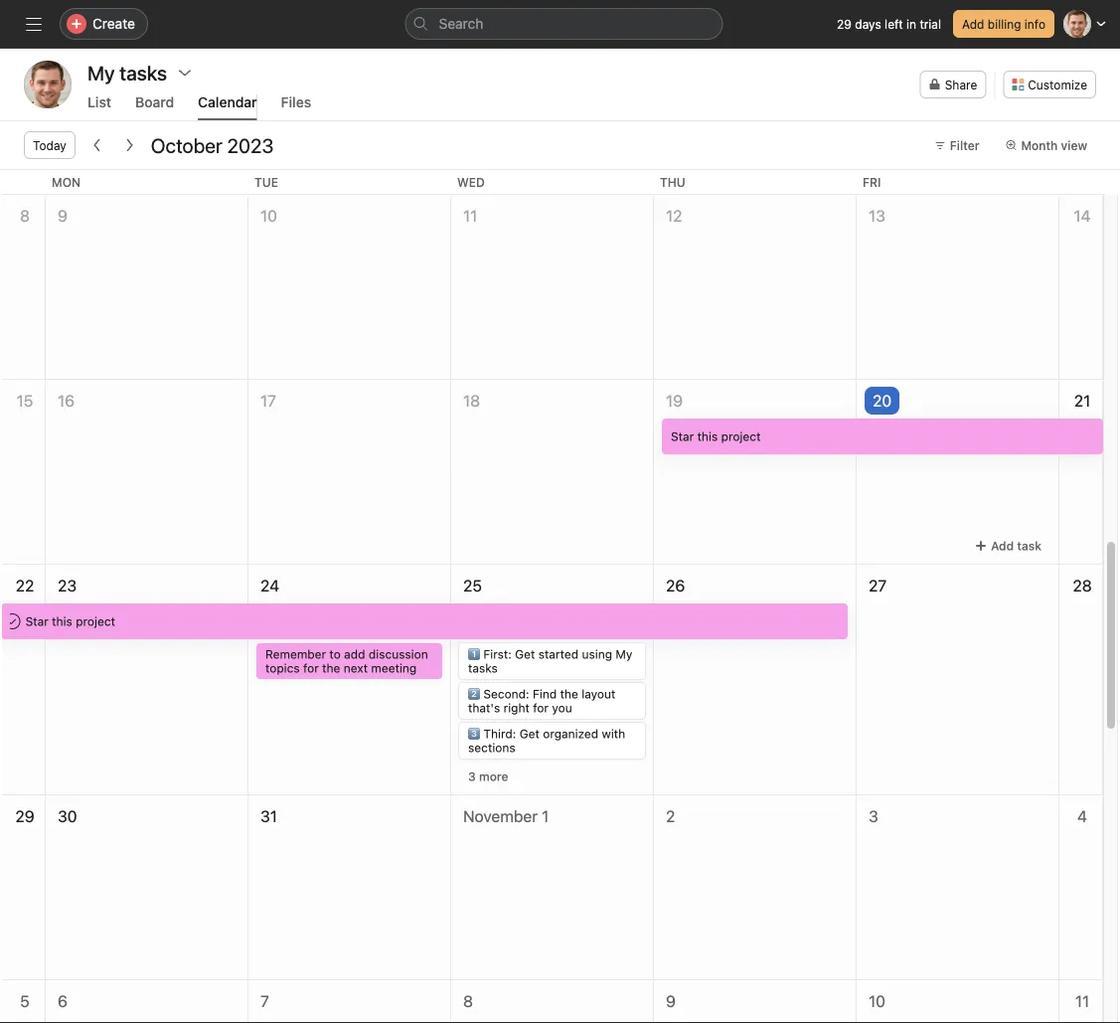 Task type: locate. For each thing, give the bounding box(es) containing it.
0 vertical spatial for
[[303, 661, 319, 675]]

trial
[[920, 17, 942, 31]]

10
[[261, 206, 277, 225], [869, 992, 886, 1011]]

add task
[[992, 539, 1042, 553]]

11
[[464, 206, 478, 225], [1076, 992, 1090, 1011]]

add for add task
[[992, 539, 1015, 553]]

1 vertical spatial add
[[992, 539, 1015, 553]]

27
[[869, 576, 887, 595]]

days
[[856, 17, 882, 31]]

view
[[1062, 138, 1088, 152]]

1 horizontal spatial this
[[698, 430, 718, 444]]

29 days left in trial
[[838, 17, 942, 31]]

0 horizontal spatial star this project
[[14, 615, 104, 629]]

2️⃣ second: find the layout that's right for you
[[468, 687, 616, 715]]

25
[[464, 576, 482, 595]]

0 vertical spatial 29
[[838, 17, 852, 31]]

7
[[261, 992, 269, 1011]]

1 horizontal spatial star this project
[[671, 430, 761, 444]]

3️⃣ third: get organized with sections
[[468, 727, 626, 755]]

0 horizontal spatial project
[[64, 615, 104, 629]]

0 horizontal spatial 9
[[58, 206, 68, 225]]

1 vertical spatial this
[[40, 615, 61, 629]]

1 horizontal spatial for
[[533, 701, 549, 715]]

month view
[[1022, 138, 1088, 152]]

add left 'billing'
[[963, 17, 985, 31]]

add billing info button
[[954, 10, 1055, 38]]

star for 23
[[14, 615, 37, 629]]

29 left 30
[[15, 807, 34, 826]]

add for add billing info
[[963, 17, 985, 31]]

1 vertical spatial star
[[14, 615, 37, 629]]

customize
[[1029, 78, 1088, 92]]

search
[[439, 15, 484, 32]]

1 vertical spatial 11
[[1076, 992, 1090, 1011]]

for left to
[[303, 661, 319, 675]]

1 vertical spatial get
[[520, 727, 540, 741]]

29 left the days
[[838, 17, 852, 31]]

next month image
[[121, 137, 137, 153]]

the inside the 2️⃣ second: find the layout that's right for you
[[561, 687, 579, 701]]

1 horizontal spatial project
[[722, 430, 761, 444]]

0 horizontal spatial the
[[322, 661, 341, 675]]

right
[[504, 701, 530, 715]]

23
[[58, 576, 77, 595]]

star this project down the 19
[[671, 430, 761, 444]]

tt
[[38, 75, 58, 94]]

1 horizontal spatial the
[[561, 687, 579, 701]]

9
[[58, 206, 68, 225], [666, 992, 676, 1011]]

0 vertical spatial this
[[698, 430, 718, 444]]

share
[[946, 78, 978, 92]]

1 vertical spatial for
[[533, 701, 549, 715]]

star this project down 23 at left bottom
[[14, 615, 104, 629]]

star this project
[[671, 430, 761, 444], [14, 615, 104, 629]]

1 vertical spatial 29
[[15, 807, 34, 826]]

0 vertical spatial 11
[[464, 206, 478, 225]]

find
[[533, 687, 557, 701]]

add
[[344, 648, 366, 661]]

get for organized
[[520, 727, 540, 741]]

0 horizontal spatial this
[[40, 615, 61, 629]]

list
[[88, 94, 111, 110]]

0 vertical spatial the
[[322, 661, 341, 675]]

0 vertical spatial add
[[963, 17, 985, 31]]

0 vertical spatial 10
[[261, 206, 277, 225]]

1 horizontal spatial 8
[[464, 992, 473, 1011]]

get down right
[[520, 727, 540, 741]]

8
[[20, 206, 30, 225], [464, 992, 473, 1011]]

3 more
[[468, 770, 509, 784]]

0 horizontal spatial star
[[14, 615, 37, 629]]

0 vertical spatial star
[[671, 430, 694, 444]]

tt button
[[24, 61, 72, 108]]

project
[[722, 430, 761, 444], [64, 615, 104, 629]]

third:
[[484, 727, 517, 741]]

1 vertical spatial the
[[561, 687, 579, 701]]

get inside 3️⃣ third: get organized with sections
[[520, 727, 540, 741]]

next
[[344, 661, 368, 675]]

0 vertical spatial get
[[515, 648, 535, 661]]

billing
[[989, 17, 1022, 31]]

1 horizontal spatial star
[[671, 430, 694, 444]]

the inside remember to add discussion topics for the next meeting
[[322, 661, 341, 675]]

to
[[330, 648, 341, 661]]

0 horizontal spatial 3
[[468, 770, 476, 784]]

1 horizontal spatial 3
[[869, 807, 879, 826]]

the
[[322, 661, 341, 675], [561, 687, 579, 701]]

1️⃣
[[468, 648, 480, 661]]

1 vertical spatial project
[[64, 615, 104, 629]]

1 vertical spatial 3
[[869, 807, 879, 826]]

filter
[[951, 138, 980, 152]]

29
[[838, 17, 852, 31], [15, 807, 34, 826]]

november 1
[[464, 807, 549, 826]]

3 inside button
[[468, 770, 476, 784]]

28
[[1074, 576, 1093, 595]]

the left next
[[322, 661, 341, 675]]

0 horizontal spatial 11
[[464, 206, 478, 225]]

get inside 1️⃣ first: get started using my tasks
[[515, 648, 535, 661]]

0 vertical spatial 9
[[58, 206, 68, 225]]

the right the find
[[561, 687, 579, 701]]

star this project for 23
[[14, 615, 104, 629]]

show options image
[[177, 65, 193, 81]]

2
[[666, 807, 676, 826]]

0 horizontal spatial 10
[[261, 206, 277, 225]]

0 horizontal spatial add
[[963, 17, 985, 31]]

1 vertical spatial 10
[[869, 992, 886, 1011]]

1 horizontal spatial add
[[992, 539, 1015, 553]]

star for 19
[[671, 430, 694, 444]]

1 vertical spatial 8
[[464, 992, 473, 1011]]

star down 22 at the bottom left
[[14, 615, 37, 629]]

started
[[539, 648, 579, 661]]

add task button
[[967, 532, 1051, 560]]

0 vertical spatial 8
[[20, 206, 30, 225]]

for left you
[[533, 701, 549, 715]]

1 horizontal spatial 29
[[838, 17, 852, 31]]

1 horizontal spatial 10
[[869, 992, 886, 1011]]

1 vertical spatial star this project
[[14, 615, 104, 629]]

3 for 3
[[869, 807, 879, 826]]

1 horizontal spatial 9
[[666, 992, 676, 1011]]

layout
[[582, 687, 616, 701]]

get right first:
[[515, 648, 535, 661]]

0 horizontal spatial 8
[[20, 206, 30, 225]]

add
[[963, 17, 985, 31], [992, 539, 1015, 553]]

add left task
[[992, 539, 1015, 553]]

november
[[464, 807, 538, 826]]

info
[[1025, 17, 1046, 31]]

3
[[468, 770, 476, 784], [869, 807, 879, 826]]

0 vertical spatial 3
[[468, 770, 476, 784]]

for
[[303, 661, 319, 675], [533, 701, 549, 715]]

star down the 19
[[671, 430, 694, 444]]

0 vertical spatial star this project
[[671, 430, 761, 444]]

my
[[616, 648, 633, 661]]

0 horizontal spatial 29
[[15, 807, 34, 826]]

0 horizontal spatial for
[[303, 661, 319, 675]]

0 vertical spatial project
[[722, 430, 761, 444]]



Task type: vqa. For each thing, say whether or not it's contained in the screenshot.
rocket icon
no



Task type: describe. For each thing, give the bounding box(es) containing it.
with
[[602, 727, 626, 741]]

project for 23
[[64, 615, 104, 629]]

1️⃣ first: get started using my tasks
[[468, 648, 633, 675]]

2️⃣
[[468, 687, 480, 701]]

share button
[[921, 71, 987, 98]]

3️⃣
[[468, 727, 480, 741]]

filter button
[[926, 131, 989, 159]]

sections
[[468, 741, 516, 755]]

create button
[[60, 8, 148, 40]]

19
[[666, 391, 683, 410]]

tue
[[255, 175, 278, 189]]

add billing info
[[963, 17, 1046, 31]]

left
[[885, 17, 904, 31]]

for inside remember to add discussion topics for the next meeting
[[303, 661, 319, 675]]

organized
[[543, 727, 599, 741]]

in
[[907, 17, 917, 31]]

1 horizontal spatial 11
[[1076, 992, 1090, 1011]]

board
[[135, 94, 174, 110]]

6
[[58, 992, 68, 1011]]

that's
[[468, 701, 501, 715]]

remember
[[266, 648, 326, 661]]

1 vertical spatial 9
[[666, 992, 676, 1011]]

previous month image
[[89, 137, 105, 153]]

this for 19
[[698, 430, 718, 444]]

using
[[582, 648, 613, 661]]

create
[[93, 15, 135, 32]]

month
[[1022, 138, 1059, 152]]

20
[[873, 391, 892, 410]]

22
[[16, 576, 34, 595]]

project for 19
[[722, 430, 761, 444]]

calendar
[[198, 94, 257, 110]]

16
[[58, 391, 75, 410]]

this for 23
[[40, 615, 61, 629]]

more
[[479, 770, 509, 784]]

remember to add discussion topics for the next meeting
[[266, 648, 428, 675]]

files
[[281, 94, 312, 110]]

30
[[58, 807, 77, 826]]

expand sidebar image
[[26, 16, 42, 32]]

task
[[1018, 539, 1042, 553]]

tasks
[[468, 661, 498, 675]]

wed
[[458, 175, 485, 189]]

14
[[1075, 206, 1092, 225]]

customize button
[[1004, 71, 1097, 98]]

search button
[[405, 8, 724, 40]]

3 for 3 more
[[468, 770, 476, 784]]

search list box
[[405, 8, 724, 40]]

26
[[666, 576, 686, 595]]

4
[[1078, 807, 1088, 826]]

thu
[[660, 175, 686, 189]]

board link
[[135, 94, 174, 120]]

my tasks
[[88, 61, 167, 84]]

you
[[552, 701, 573, 715]]

calendar link
[[198, 94, 257, 120]]

21
[[1075, 391, 1091, 410]]

first:
[[484, 648, 512, 661]]

october 2023
[[151, 133, 274, 157]]

second:
[[484, 687, 530, 701]]

29 for 29 days left in trial
[[838, 17, 852, 31]]

month view button
[[997, 131, 1097, 159]]

2023
[[227, 133, 274, 157]]

17
[[261, 391, 276, 410]]

5
[[20, 992, 30, 1011]]

18
[[464, 391, 480, 410]]

31
[[261, 807, 277, 826]]

fri
[[863, 175, 882, 189]]

list link
[[88, 94, 111, 120]]

get for started
[[515, 648, 535, 661]]

topics
[[266, 661, 300, 675]]

discussion
[[369, 648, 428, 661]]

13
[[869, 206, 886, 225]]

today button
[[24, 131, 75, 159]]

15
[[17, 391, 33, 410]]

1
[[542, 807, 549, 826]]

for inside the 2️⃣ second: find the layout that's right for you
[[533, 701, 549, 715]]

files link
[[281, 94, 312, 120]]

29 for 29
[[15, 807, 34, 826]]

3 more button
[[460, 763, 518, 791]]

24
[[261, 576, 280, 595]]

today
[[33, 138, 66, 152]]

star this project for 19
[[671, 430, 761, 444]]

meeting
[[371, 661, 417, 675]]

october
[[151, 133, 223, 157]]

mon
[[52, 175, 81, 189]]



